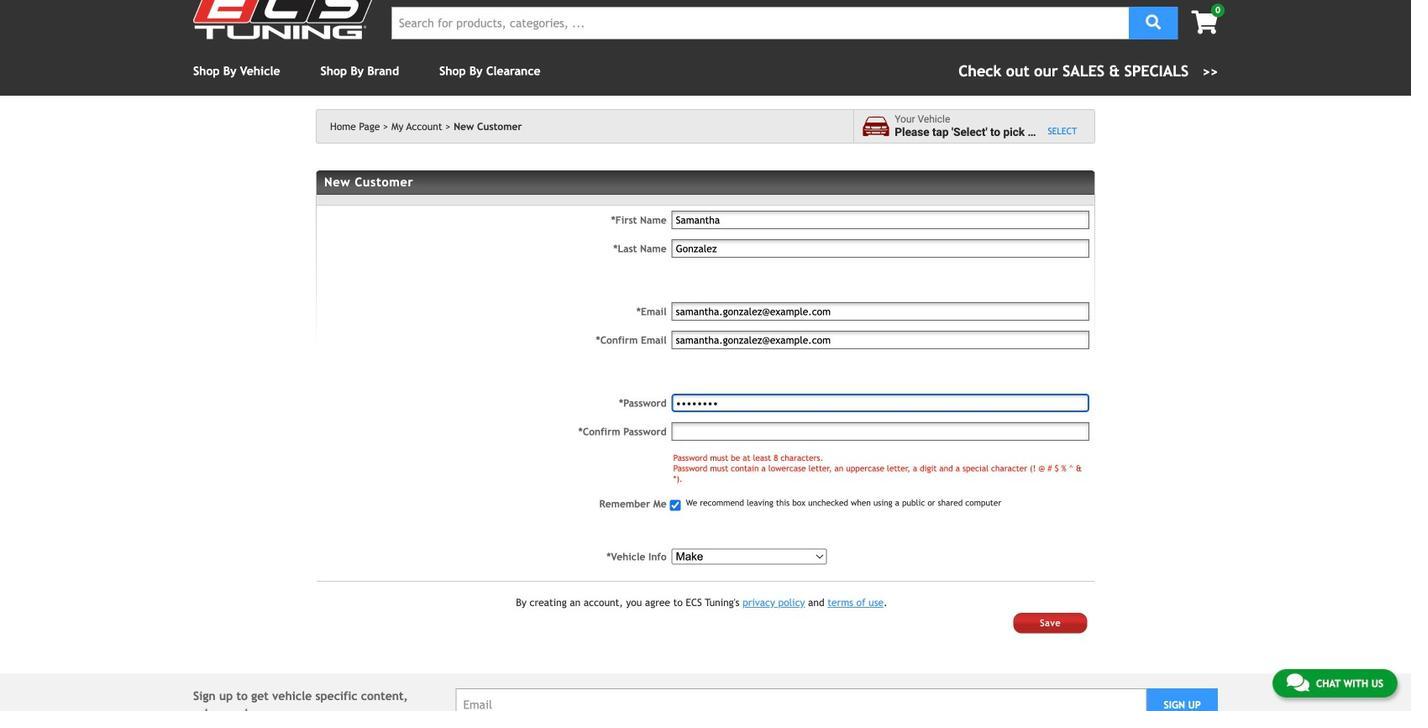 Task type: vqa. For each thing, say whether or not it's contained in the screenshot.
the added
no



Task type: describe. For each thing, give the bounding box(es) containing it.
ecs tuning image
[[193, 0, 378, 39]]



Task type: locate. For each thing, give the bounding box(es) containing it.
None checkbox
[[670, 500, 681, 511]]

Search text field
[[391, 7, 1129, 39]]

None submit
[[1014, 613, 1088, 634]]

None password field
[[672, 394, 1090, 412], [672, 423, 1090, 441], [672, 394, 1090, 412], [672, 423, 1090, 441]]

search image
[[1146, 15, 1161, 30]]

Email email field
[[456, 689, 1147, 712]]

shopping cart image
[[1192, 11, 1218, 34]]

None text field
[[672, 211, 1090, 229], [672, 239, 1090, 258], [672, 302, 1090, 321], [672, 331, 1090, 349], [672, 211, 1090, 229], [672, 239, 1090, 258], [672, 302, 1090, 321], [672, 331, 1090, 349]]



